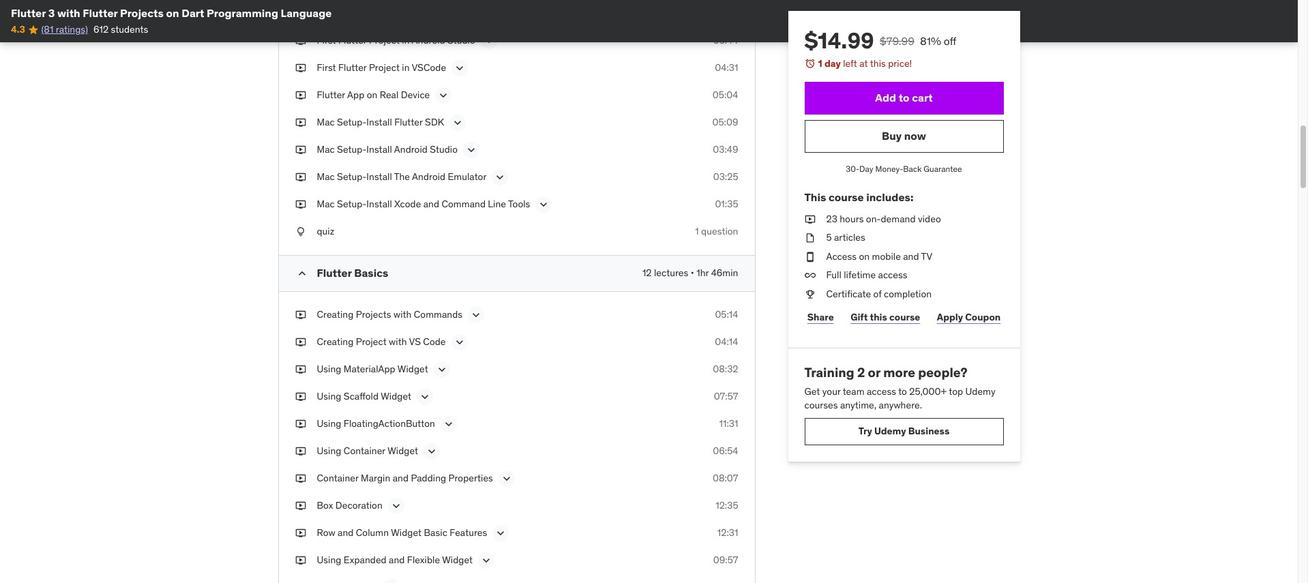 Task type: describe. For each thing, give the bounding box(es) containing it.
xsmall image for mac setup-install xcode and command line tools
[[295, 198, 306, 211]]

command
[[442, 198, 486, 210]]

gift
[[851, 311, 868, 324]]

1 for 1 day left at this price!
[[818, 57, 823, 70]]

1 this from the top
[[871, 57, 886, 70]]

and right the row
[[338, 527, 354, 539]]

show lecture description image for first flutter project in vscode
[[453, 62, 467, 75]]

and up first flutter project in android studio
[[383, 7, 399, 19]]

setup- for mac setup-install xcode and command line tools
[[337, 198, 367, 210]]

expanded
[[344, 554, 387, 566]]

creating for creating projects with commands
[[317, 308, 354, 321]]

scaffold
[[344, 390, 379, 403]]

$79.99
[[880, 34, 915, 48]]

12 lectures • 1hr 46min
[[643, 267, 739, 279]]

gift this course
[[851, 311, 921, 324]]

installation
[[422, 7, 469, 19]]

install for flutter
[[367, 116, 392, 128]]

setup- for mac setup-install flutter sdk
[[337, 116, 367, 128]]

xsmall image for using materialapp  widget
[[295, 363, 306, 376]]

add to cart button
[[805, 82, 1004, 114]]

1 vertical spatial course
[[890, 311, 921, 324]]

xsmall image for box decoration
[[295, 499, 306, 513]]

show lecture description image for container margin and padding properties
[[500, 472, 514, 486]]

show lecture description image for box decoration
[[389, 499, 403, 513]]

xsmall image for using expanded and flexible  widget
[[295, 554, 306, 567]]

flutter app on real device
[[317, 89, 430, 101]]

in for android
[[402, 34, 410, 47]]

1 vertical spatial studio
[[448, 34, 475, 47]]

$14.99 $79.99 81% off
[[805, 27, 957, 55]]

(81 ratings)
[[41, 23, 88, 36]]

demand
[[881, 213, 916, 225]]

basic
[[424, 527, 448, 539]]

xsmall image for container margin and padding properties
[[295, 472, 306, 485]]

flexible
[[407, 554, 440, 566]]

mac setup-install android studio
[[317, 143, 458, 156]]

first for first flutter project in vscode
[[317, 62, 336, 74]]

project for vscode
[[369, 62, 400, 74]]

23
[[827, 213, 838, 225]]

at
[[860, 57, 868, 70]]

row and column widget basic features
[[317, 527, 487, 539]]

ratings)
[[56, 23, 88, 36]]

access
[[827, 250, 857, 263]]

using for using scaffold  widget
[[317, 390, 341, 403]]

lectures
[[654, 267, 689, 279]]

using floatingactionbutton
[[317, 418, 435, 430]]

show lecture description image for using expanded and flexible  widget
[[480, 554, 493, 568]]

vs
[[409, 336, 421, 348]]

business
[[909, 425, 950, 437]]

xsmall image for mac setup-install flutter sdk
[[295, 116, 306, 130]]

android up vscode
[[412, 34, 445, 47]]

full
[[827, 269, 842, 281]]

612
[[93, 23, 109, 36]]

xsmall image for creating projects with commands
[[295, 308, 306, 322]]

05:44
[[714, 34, 739, 47]]

anywhere.
[[879, 399, 923, 411]]

on-
[[866, 213, 881, 225]]

access on mobile and tv
[[827, 250, 933, 263]]

mac for mac setup-install android studio
[[317, 143, 335, 156]]

04:31
[[715, 62, 739, 74]]

setup- for mac setup-install the android emulator
[[337, 171, 367, 183]]

widget for using materialapp  widget
[[398, 363, 428, 375]]

widget for using scaffold  widget
[[381, 390, 412, 403]]

share button
[[805, 304, 837, 331]]

creating for creating project with vs code
[[317, 336, 354, 348]]

certificate of completion
[[827, 288, 932, 300]]

04:14
[[715, 336, 739, 348]]

box
[[317, 499, 333, 512]]

flutter left 'app'
[[317, 89, 345, 101]]

properties
[[449, 472, 493, 484]]

install for xcode
[[367, 198, 392, 210]]

setup- for mac setup-install android studio
[[337, 143, 367, 156]]

full lifetime access
[[827, 269, 908, 281]]

buy
[[882, 129, 902, 143]]

mac for mac setup-install xcode and command line tools
[[317, 198, 335, 210]]

612 students
[[93, 23, 148, 36]]

show lecture description image for mac setup-install flutter sdk
[[451, 116, 465, 130]]

with for creating project with vs code
[[389, 336, 407, 348]]

the
[[394, 171, 410, 183]]

mac for mac setup-install flutter sdk
[[317, 116, 335, 128]]

of
[[874, 288, 882, 300]]

quiz
[[317, 225, 334, 238]]

12:35
[[716, 499, 739, 512]]

real
[[380, 89, 399, 101]]

your
[[823, 386, 841, 398]]

xsmall image for using container widget
[[295, 445, 306, 458]]

xsmall image for using scaffold  widget
[[295, 390, 306, 404]]

add to cart
[[876, 91, 933, 104]]

certificate
[[827, 288, 871, 300]]

5
[[827, 231, 832, 244]]

apply
[[937, 311, 964, 324]]

and left flexible
[[389, 554, 405, 566]]

line
[[488, 198, 506, 210]]

anytime,
[[841, 399, 877, 411]]

1 question
[[696, 225, 739, 238]]

show lecture description image for first flutter project in android studio
[[482, 34, 496, 48]]

try udemy business
[[859, 425, 950, 437]]

0 vertical spatial studio
[[353, 7, 381, 19]]

programming
[[207, 6, 278, 20]]

in for vscode
[[402, 62, 410, 74]]

mac setup-install flutter sdk
[[317, 116, 444, 128]]

using for using expanded and flexible  widget
[[317, 554, 341, 566]]

xcode
[[394, 198, 421, 210]]

1 horizontal spatial sdk
[[425, 116, 444, 128]]

1 vertical spatial container
[[317, 472, 359, 484]]

show lecture description image for mac setup-install the android emulator
[[494, 171, 507, 184]]

apply coupon button
[[935, 304, 1004, 331]]

off
[[944, 34, 957, 48]]

show lecture description image for using materialapp  widget
[[435, 363, 449, 377]]

coupon
[[966, 311, 1001, 324]]

05:09
[[713, 116, 739, 128]]

share
[[808, 311, 834, 324]]

01:35
[[715, 198, 739, 210]]

flutter basics
[[317, 266, 389, 280]]

widget down 'features'
[[442, 554, 473, 566]]

box decoration
[[317, 499, 383, 512]]

03:49
[[713, 143, 739, 156]]

xsmall image for creating project with vs code
[[295, 336, 306, 349]]

commands
[[414, 308, 463, 321]]

xsmall image for first flutter project in vscode
[[295, 62, 306, 75]]

students
[[111, 23, 148, 36]]

back
[[904, 163, 922, 174]]

show lecture description image for using container widget
[[425, 445, 439, 458]]

mobile
[[872, 250, 901, 263]]

3
[[48, 6, 55, 20]]

show lecture description image for creating project with vs code
[[453, 336, 466, 349]]

and right xcode
[[424, 198, 440, 210]]

xsmall image for row and column widget basic features
[[295, 527, 306, 540]]

show lecture description image for creating projects with commands
[[470, 308, 483, 322]]



Task type: vqa. For each thing, say whether or not it's contained in the screenshot.
Row
yes



Task type: locate. For each thing, give the bounding box(es) containing it.
(81
[[41, 23, 53, 36]]

and right margin
[[393, 472, 409, 484]]

apply coupon
[[937, 311, 1001, 324]]

2 to from the top
[[899, 386, 907, 398]]

4 setup- from the top
[[337, 198, 367, 210]]

flutter up first flutter project in vscode
[[338, 34, 367, 47]]

25,000+
[[910, 386, 947, 398]]

1 vertical spatial sdk
[[425, 116, 444, 128]]

xsmall image for mac setup-install the android emulator
[[295, 171, 306, 184]]

install down mac setup-install flutter sdk
[[367, 143, 392, 156]]

flutter
[[11, 6, 46, 20], [83, 6, 118, 20], [338, 34, 367, 47], [338, 62, 367, 74], [317, 89, 345, 101], [394, 116, 423, 128], [317, 266, 352, 280]]

widget down vs
[[398, 363, 428, 375]]

08:32
[[713, 363, 739, 375]]

3 install from the top
[[367, 171, 392, 183]]

show lecture description image for mac setup-install xcode and command line tools
[[537, 198, 551, 212]]

sdk up first flutter project in android studio
[[401, 7, 420, 19]]

0 horizontal spatial course
[[829, 191, 864, 204]]

try udemy business link
[[805, 418, 1004, 445]]

alarm image
[[805, 58, 816, 69]]

mac for mac setup-install the android emulator
[[317, 171, 335, 183]]

now
[[905, 129, 927, 143]]

0 horizontal spatial on
[[166, 6, 179, 20]]

xsmall image for flutter app on real device
[[295, 89, 306, 102]]

widget up container margin and padding properties
[[388, 445, 418, 457]]

5 articles
[[827, 231, 866, 244]]

access
[[879, 269, 908, 281], [867, 386, 897, 398]]

1 horizontal spatial course
[[890, 311, 921, 324]]

this right the gift
[[870, 311, 888, 324]]

using down the using floatingactionbutton at the bottom of page
[[317, 445, 341, 457]]

0 vertical spatial udemy
[[966, 386, 996, 398]]

device
[[401, 89, 430, 101]]

2 using from the top
[[317, 390, 341, 403]]

2 setup- from the top
[[337, 143, 367, 156]]

show lecture description image for row and column widget basic features
[[494, 527, 508, 540]]

price!
[[889, 57, 913, 70]]

2 install from the top
[[367, 143, 392, 156]]

install for android
[[367, 143, 392, 156]]

studio
[[353, 7, 381, 19], [448, 34, 475, 47], [430, 143, 458, 156]]

0 vertical spatial projects
[[120, 6, 164, 20]]

1 first from the top
[[317, 34, 336, 47]]

with for creating projects with commands
[[394, 308, 412, 321]]

1 horizontal spatial on
[[367, 89, 378, 101]]

flutter down device
[[394, 116, 423, 128]]

dart
[[182, 6, 204, 20]]

tools
[[508, 198, 531, 210]]

project for android
[[369, 34, 400, 47]]

this right at
[[871, 57, 886, 70]]

2 this from the top
[[870, 311, 888, 324]]

1 vertical spatial project
[[369, 62, 400, 74]]

on
[[166, 6, 179, 20], [367, 89, 378, 101], [859, 250, 870, 263]]

4 mac from the top
[[317, 198, 335, 210]]

$14.99
[[805, 27, 875, 55]]

using for using container widget
[[317, 445, 341, 457]]

using scaffold  widget
[[317, 390, 412, 403]]

81%
[[920, 34, 942, 48]]

0 horizontal spatial udemy
[[875, 425, 907, 437]]

using left the materialapp
[[317, 363, 341, 375]]

1 vertical spatial to
[[899, 386, 907, 398]]

0 vertical spatial 1
[[818, 57, 823, 70]]

mac setup-install xcode and command line tools
[[317, 198, 531, 210]]

with left vs
[[389, 336, 407, 348]]

on up full lifetime access
[[859, 250, 870, 263]]

1 vertical spatial 1
[[696, 225, 699, 238]]

5 using from the top
[[317, 554, 341, 566]]

training
[[805, 364, 855, 380]]

android up first flutter project in android studio
[[317, 7, 350, 19]]

team
[[843, 386, 865, 398]]

3 using from the top
[[317, 418, 341, 430]]

12:31
[[718, 527, 739, 539]]

0 vertical spatial sdk
[[401, 7, 420, 19]]

show lecture description image
[[437, 89, 451, 103], [451, 116, 465, 130], [465, 143, 478, 157], [494, 171, 507, 184], [537, 198, 551, 212], [435, 363, 449, 377], [500, 472, 514, 486], [494, 527, 508, 540], [480, 554, 493, 568]]

3 mac from the top
[[317, 171, 335, 183]]

articles
[[835, 231, 866, 244]]

0 vertical spatial on
[[166, 6, 179, 20]]

using for using materialapp  widget
[[317, 363, 341, 375]]

1 vertical spatial on
[[367, 89, 378, 101]]

3 setup- from the top
[[337, 171, 367, 183]]

flutter up 4.3
[[11, 6, 46, 20]]

1 vertical spatial with
[[394, 308, 412, 321]]

sdk down device
[[425, 116, 444, 128]]

2 horizontal spatial on
[[859, 250, 870, 263]]

floatingactionbutton
[[344, 418, 435, 430]]

training 2 or more people? get your team access to 25,000+ top udemy courses anytime, anywhere.
[[805, 364, 996, 411]]

using materialapp  widget
[[317, 363, 428, 375]]

left
[[843, 57, 858, 70]]

4.3
[[11, 23, 25, 36]]

setup- down 'app'
[[337, 116, 367, 128]]

1 in from the top
[[402, 34, 410, 47]]

creating up the materialapp
[[317, 336, 354, 348]]

small image
[[295, 267, 309, 280]]

tv
[[922, 250, 933, 263]]

2 in from the top
[[402, 62, 410, 74]]

and left tv
[[904, 250, 920, 263]]

udemy right 'top'
[[966, 386, 996, 398]]

1 left question
[[696, 225, 699, 238]]

1 right alarm icon
[[818, 57, 823, 70]]

1 install from the top
[[367, 116, 392, 128]]

install for the
[[367, 171, 392, 183]]

46min
[[711, 267, 739, 279]]

includes:
[[867, 191, 914, 204]]

xsmall image
[[295, 198, 306, 211], [295, 225, 306, 239], [805, 231, 816, 245], [805, 288, 816, 301], [295, 363, 306, 376], [295, 390, 306, 404], [295, 418, 306, 431], [295, 445, 306, 458], [295, 472, 306, 485]]

this course includes:
[[805, 191, 914, 204]]

2 first from the top
[[317, 62, 336, 74]]

more
[[884, 364, 916, 380]]

2 vertical spatial project
[[356, 336, 387, 348]]

1 vertical spatial projects
[[356, 308, 391, 321]]

install left xcode
[[367, 198, 392, 210]]

install down the flutter app on real device
[[367, 116, 392, 128]]

people?
[[919, 364, 968, 380]]

1 horizontal spatial udemy
[[966, 386, 996, 398]]

1 vertical spatial access
[[867, 386, 897, 398]]

4 install from the top
[[367, 198, 392, 210]]

0 vertical spatial in
[[402, 34, 410, 47]]

flutter up 612
[[83, 6, 118, 20]]

1 horizontal spatial projects
[[356, 308, 391, 321]]

courses
[[805, 399, 838, 411]]

flutter up 'app'
[[338, 62, 367, 74]]

materialapp
[[344, 363, 396, 375]]

to inside training 2 or more people? get your team access to 25,000+ top udemy courses anytime, anywhere.
[[899, 386, 907, 398]]

2 creating from the top
[[317, 336, 354, 348]]

xsmall image
[[295, 7, 306, 20], [295, 34, 306, 48], [295, 62, 306, 75], [295, 89, 306, 102], [295, 116, 306, 130], [295, 143, 306, 157], [295, 171, 306, 184], [805, 213, 816, 226], [805, 250, 816, 264], [805, 269, 816, 282], [295, 308, 306, 322], [295, 336, 306, 349], [295, 499, 306, 513], [295, 527, 306, 540], [295, 554, 306, 567]]

0 vertical spatial course
[[829, 191, 864, 204]]

creating project with vs code
[[317, 336, 446, 348]]

using for using floatingactionbutton
[[317, 418, 341, 430]]

05:04
[[713, 89, 739, 101]]

widget up floatingactionbutton
[[381, 390, 412, 403]]

0 vertical spatial creating
[[317, 308, 354, 321]]

container up margin
[[344, 445, 386, 457]]

get
[[805, 386, 820, 398]]

show lecture description image for flutter app on real device
[[437, 89, 451, 103]]

with up vs
[[394, 308, 412, 321]]

30-day money-back guarantee
[[846, 163, 963, 174]]

basics
[[354, 266, 389, 280]]

projects up students at the top
[[120, 6, 164, 20]]

sdk
[[401, 7, 420, 19], [425, 116, 444, 128]]

09:57
[[714, 554, 739, 566]]

widget for using container widget
[[388, 445, 418, 457]]

lifetime
[[844, 269, 876, 281]]

completion
[[884, 288, 932, 300]]

4 using from the top
[[317, 445, 341, 457]]

0 horizontal spatial sdk
[[401, 7, 420, 19]]

first flutter project in android studio
[[317, 34, 475, 47]]

xsmall image for first flutter project in android studio
[[295, 34, 306, 48]]

1 using from the top
[[317, 363, 341, 375]]

container up box decoration
[[317, 472, 359, 484]]

creating down the flutter basics
[[317, 308, 354, 321]]

add
[[876, 91, 897, 104]]

in left vscode
[[402, 62, 410, 74]]

1 setup- from the top
[[337, 116, 367, 128]]

android right the
[[412, 171, 446, 183]]

using left scaffold
[[317, 390, 341, 403]]

android up the
[[394, 143, 428, 156]]

vscode
[[412, 62, 446, 74]]

setup- down mac setup-install android studio
[[337, 171, 367, 183]]

1 vertical spatial in
[[402, 62, 410, 74]]

mac setup-install the android emulator
[[317, 171, 487, 183]]

0 horizontal spatial 1
[[696, 225, 699, 238]]

1hr
[[697, 267, 709, 279]]

or
[[868, 364, 881, 380]]

padding
[[411, 472, 446, 484]]

project up using materialapp  widget
[[356, 336, 387, 348]]

to up the anywhere. at the right bottom
[[899, 386, 907, 398]]

1 vertical spatial creating
[[317, 336, 354, 348]]

in down android studio and sdk installation
[[402, 34, 410, 47]]

0 vertical spatial project
[[369, 34, 400, 47]]

using down using scaffold  widget
[[317, 418, 341, 430]]

access down mobile
[[879, 269, 908, 281]]

0 vertical spatial container
[[344, 445, 386, 457]]

0 vertical spatial access
[[879, 269, 908, 281]]

1 creating from the top
[[317, 308, 354, 321]]

2 vertical spatial with
[[389, 336, 407, 348]]

first flutter project in vscode
[[317, 62, 446, 74]]

install left the
[[367, 171, 392, 183]]

using down the row
[[317, 554, 341, 566]]

course down completion
[[890, 311, 921, 324]]

1 vertical spatial first
[[317, 62, 336, 74]]

first down language
[[317, 34, 336, 47]]

xsmall image for using floatingactionbutton
[[295, 418, 306, 431]]

1 horizontal spatial 1
[[818, 57, 823, 70]]

this
[[871, 57, 886, 70], [870, 311, 888, 324]]

projects
[[120, 6, 164, 20], [356, 308, 391, 321]]

0 vertical spatial this
[[871, 57, 886, 70]]

first up the flutter app on real device
[[317, 62, 336, 74]]

widget
[[398, 363, 428, 375], [381, 390, 412, 403], [388, 445, 418, 457], [391, 527, 422, 539], [442, 554, 473, 566]]

projects up creating project with vs code
[[356, 308, 391, 321]]

studio down installation
[[448, 34, 475, 47]]

1 mac from the top
[[317, 116, 335, 128]]

to left cart
[[899, 91, 910, 104]]

gift this course link
[[848, 304, 924, 331]]

language
[[281, 6, 332, 20]]

show lecture description image for using scaffold  widget
[[418, 390, 432, 404]]

course up hours
[[829, 191, 864, 204]]

2 mac from the top
[[317, 143, 335, 156]]

23 hours on-demand video
[[827, 213, 941, 225]]

on right 'app'
[[367, 89, 378, 101]]

to inside "button"
[[899, 91, 910, 104]]

udemy inside training 2 or more people? get your team access to 25,000+ top udemy courses anytime, anywhere.
[[966, 386, 996, 398]]

setup- down mac setup-install flutter sdk
[[337, 143, 367, 156]]

features
[[450, 527, 487, 539]]

0 vertical spatial with
[[57, 6, 80, 20]]

1 for 1 question
[[696, 225, 699, 238]]

1 vertical spatial udemy
[[875, 425, 907, 437]]

day
[[825, 57, 841, 70]]

with up ratings)
[[57, 6, 80, 20]]

05:14
[[715, 308, 739, 321]]

widget left basic
[[391, 527, 422, 539]]

flutter right small 'icon'
[[317, 266, 352, 280]]

access down the or
[[867, 386, 897, 398]]

2 vertical spatial on
[[859, 250, 870, 263]]

udemy right 'try'
[[875, 425, 907, 437]]

studio up emulator
[[430, 143, 458, 156]]

1 to from the top
[[899, 91, 910, 104]]

first for first flutter project in android studio
[[317, 34, 336, 47]]

udemy
[[966, 386, 996, 398], [875, 425, 907, 437]]

0 vertical spatial first
[[317, 34, 336, 47]]

setup-
[[337, 116, 367, 128], [337, 143, 367, 156], [337, 171, 367, 183], [337, 198, 367, 210]]

top
[[949, 386, 964, 398]]

1 vertical spatial this
[[870, 311, 888, 324]]

show lecture description image for mac setup-install android studio
[[465, 143, 478, 157]]

flutter 3 with flutter projects on dart programming language
[[11, 6, 332, 20]]

try
[[859, 425, 873, 437]]

2 vertical spatial studio
[[430, 143, 458, 156]]

code
[[423, 336, 446, 348]]

project up real
[[369, 62, 400, 74]]

setup- left xcode
[[337, 198, 367, 210]]

project up first flutter project in vscode
[[369, 34, 400, 47]]

show lecture description image
[[482, 34, 496, 48], [453, 62, 467, 75], [470, 308, 483, 322], [453, 336, 466, 349], [418, 390, 432, 404], [442, 418, 456, 431], [425, 445, 439, 458], [389, 499, 403, 513], [384, 581, 398, 583]]

0 vertical spatial to
[[899, 91, 910, 104]]

access inside training 2 or more people? get your team access to 25,000+ top udemy courses anytime, anywhere.
[[867, 386, 897, 398]]

studio up first flutter project in android studio
[[353, 7, 381, 19]]

xsmall image for mac setup-install android studio
[[295, 143, 306, 157]]

using expanded and flexible  widget
[[317, 554, 473, 566]]

show lecture description image for using floatingactionbutton
[[442, 418, 456, 431]]

guarantee
[[924, 163, 963, 174]]

cart
[[912, 91, 933, 104]]

container
[[344, 445, 386, 457], [317, 472, 359, 484]]

on left dart
[[166, 6, 179, 20]]

0 horizontal spatial projects
[[120, 6, 164, 20]]



